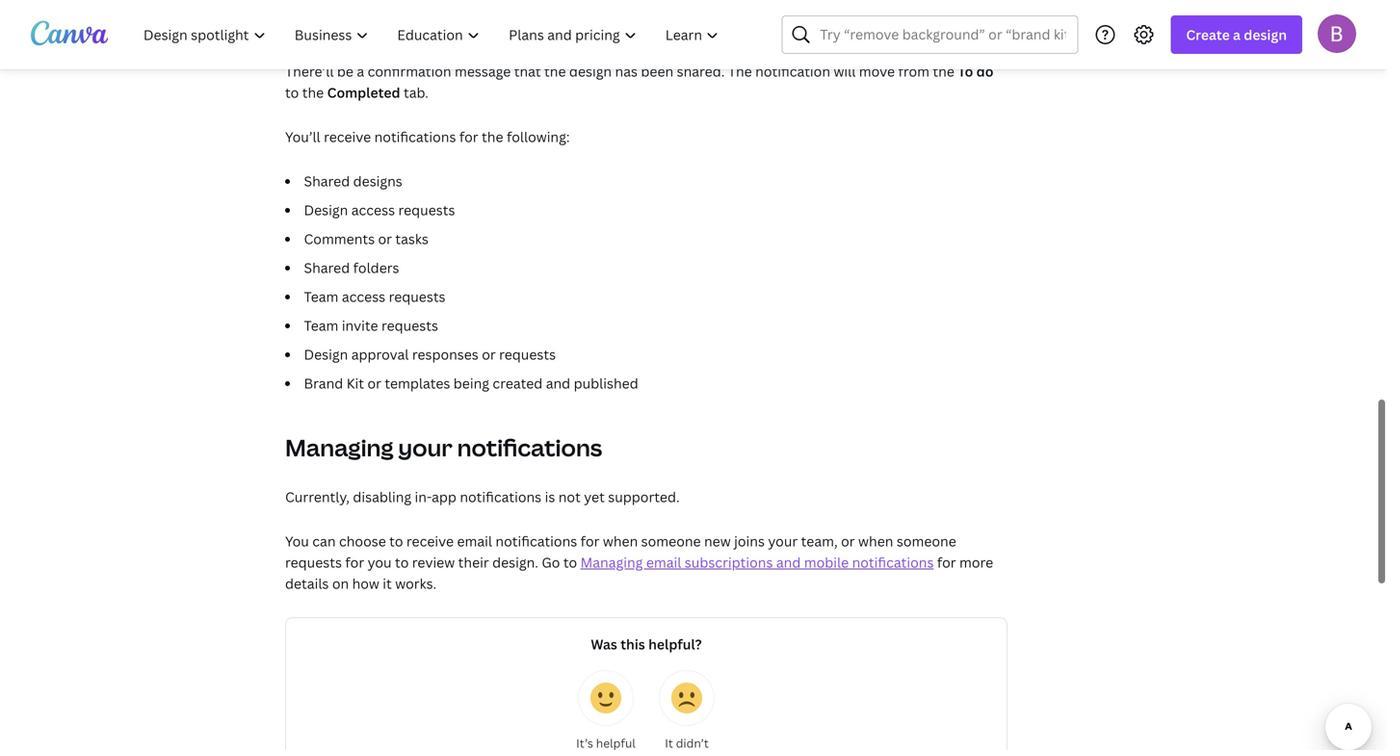 Task type: vqa. For each thing, say whether or not it's contained in the screenshot.
"Washington"
no



Task type: describe. For each thing, give the bounding box(es) containing it.
0 horizontal spatial and
[[546, 374, 571, 393]]

team access requests
[[304, 288, 446, 306]]

created
[[493, 374, 543, 393]]

more
[[960, 553, 994, 572]]

brand
[[304, 374, 343, 393]]

shared for shared folders
[[304, 259, 350, 277]]

kit
[[347, 374, 364, 393]]

do
[[977, 62, 994, 80]]

for down yet
[[581, 532, 600, 551]]

new
[[704, 532, 731, 551]]

that
[[514, 62, 541, 80]]

access for team
[[342, 288, 386, 306]]

brand kit or templates being created and published
[[304, 374, 638, 393]]

design for design access requests
[[304, 201, 348, 219]]

0 vertical spatial your
[[398, 432, 453, 463]]

it
[[383, 575, 392, 593]]

shared designs
[[304, 172, 403, 190]]

this
[[621, 635, 645, 654]]

a inside dropdown button
[[1233, 26, 1241, 44]]

to right go
[[563, 553, 577, 572]]

works.
[[395, 575, 437, 593]]

not
[[559, 488, 581, 506]]

published
[[574, 374, 638, 393]]

templates
[[385, 374, 450, 393]]

requests up created on the left of page
[[499, 345, 556, 364]]

can
[[312, 532, 336, 551]]

disabling
[[353, 488, 412, 506]]

for inside for more details on how it works.
[[937, 553, 956, 572]]

1 someone from the left
[[641, 532, 701, 551]]

team for team invite requests
[[304, 316, 339, 335]]

notifications right mobile
[[852, 553, 934, 572]]

design.
[[492, 553, 539, 572]]

move
[[859, 62, 895, 80]]

managing email subscriptions and mobile notifications
[[581, 553, 934, 572]]

supported.
[[608, 488, 680, 506]]

design approval responses or requests
[[304, 345, 556, 364]]

has
[[615, 62, 638, 80]]

managing for managing email subscriptions and mobile notifications
[[581, 553, 643, 572]]

1 vertical spatial and
[[776, 553, 801, 572]]

team for team access requests
[[304, 288, 339, 306]]

for down message
[[459, 128, 478, 146]]

top level navigation element
[[131, 15, 736, 54]]

choose
[[339, 532, 386, 551]]

managing for managing your notifications
[[285, 432, 394, 463]]

there'll be a confirmation message that the design has been shared. the notification will move from the to do to the completed tab.
[[285, 62, 994, 102]]

responses
[[412, 345, 479, 364]]

design inside dropdown button
[[1244, 26, 1287, 44]]

receive inside you can choose to receive email notifications for when someone new joins your team, or when someone requests for you to review their design. go to
[[406, 532, 454, 551]]

go
[[542, 553, 560, 572]]

be
[[337, 62, 354, 80]]

access for design
[[351, 201, 395, 219]]

requests inside you can choose to receive email notifications for when someone new joins your team, or when someone requests for you to review their design. go to
[[285, 553, 342, 572]]

designs
[[353, 172, 403, 190]]

joins
[[734, 532, 765, 551]]

notifications inside you can choose to receive email notifications for when someone new joins your team, or when someone requests for you to review their design. go to
[[496, 532, 577, 551]]

to right you
[[395, 553, 409, 572]]

or up being
[[482, 345, 496, 364]]

create
[[1186, 26, 1230, 44]]

will
[[834, 62, 856, 80]]

Try "remove background" or "brand kit" search field
[[820, 16, 1066, 53]]

you
[[368, 553, 392, 572]]

notifications left "is"
[[460, 488, 542, 506]]

create a design
[[1186, 26, 1287, 44]]

tasks
[[395, 230, 429, 248]]

the left to
[[933, 62, 955, 80]]

shared.
[[677, 62, 725, 80]]



Task type: locate. For each thing, give the bounding box(es) containing it.
design
[[304, 201, 348, 219], [304, 345, 348, 364]]

currently, disabling in-app notifications is not yet supported.
[[285, 488, 680, 506]]

1 vertical spatial a
[[357, 62, 364, 80]]

2 someone from the left
[[897, 532, 956, 551]]

receive right "you'll"
[[324, 128, 371, 146]]

or inside you can choose to receive email notifications for when someone new joins your team, or when someone requests for you to review their design. go to
[[841, 532, 855, 551]]

shared down "you'll"
[[304, 172, 350, 190]]

a right create
[[1233, 26, 1241, 44]]

when up for more details on how it works.
[[603, 532, 638, 551]]

0 horizontal spatial managing
[[285, 432, 394, 463]]

the
[[728, 62, 752, 80]]

0 vertical spatial receive
[[324, 128, 371, 146]]

mobile
[[804, 553, 849, 572]]

0 horizontal spatial email
[[457, 532, 492, 551]]

or left tasks
[[378, 230, 392, 248]]

email inside you can choose to receive email notifications for when someone new joins your team, or when someone requests for you to review their design. go to
[[457, 532, 492, 551]]

in-
[[415, 488, 432, 506]]

you
[[285, 532, 309, 551]]

0 vertical spatial managing
[[285, 432, 394, 463]]

1 shared from the top
[[304, 172, 350, 190]]

1 team from the top
[[304, 288, 339, 306]]

for down "choose"
[[345, 553, 364, 572]]

shared
[[304, 172, 350, 190], [304, 259, 350, 277]]

team down shared folders
[[304, 288, 339, 306]]

design access requests
[[304, 201, 455, 219]]

1 vertical spatial managing
[[581, 553, 643, 572]]

1 horizontal spatial design
[[1244, 26, 1287, 44]]

email left the subscriptions
[[646, 553, 682, 572]]

managing your notifications
[[285, 432, 602, 463]]

completed
[[327, 83, 400, 102]]

1 vertical spatial design
[[304, 345, 348, 364]]

1 horizontal spatial a
[[1233, 26, 1241, 44]]

team left invite
[[304, 316, 339, 335]]

being
[[454, 374, 489, 393]]

notifications up go
[[496, 532, 577, 551]]

design up brand
[[304, 345, 348, 364]]

your up in-
[[398, 432, 453, 463]]

notifications down the tab.
[[374, 128, 456, 146]]

create a design button
[[1171, 15, 1303, 54]]

🙂 image
[[591, 683, 621, 714]]

design up comments
[[304, 201, 348, 219]]

comments or tasks
[[304, 230, 429, 248]]

email
[[457, 532, 492, 551], [646, 553, 682, 572]]

0 horizontal spatial when
[[603, 532, 638, 551]]

someone
[[641, 532, 701, 551], [897, 532, 956, 551]]

design inside there'll be a confirmation message that the design has been shared. the notification will move from the to do to the completed tab.
[[569, 62, 612, 80]]

1 horizontal spatial receive
[[406, 532, 454, 551]]

0 vertical spatial design
[[304, 201, 348, 219]]

1 horizontal spatial someone
[[897, 532, 956, 551]]

managing email subscriptions and mobile notifications link
[[581, 553, 934, 572]]

the down there'll
[[302, 83, 324, 102]]

access down designs
[[351, 201, 395, 219]]

your
[[398, 432, 453, 463], [768, 532, 798, 551]]

or right kit
[[367, 374, 381, 393]]

helpful?
[[648, 635, 702, 654]]

notification
[[755, 62, 830, 80]]

0 horizontal spatial a
[[357, 62, 364, 80]]

was
[[591, 635, 617, 654]]

there'll
[[285, 62, 334, 80]]

requests up details
[[285, 553, 342, 572]]

design right create
[[1244, 26, 1287, 44]]

to down there'll
[[285, 83, 299, 102]]

0 vertical spatial a
[[1233, 26, 1241, 44]]

message
[[455, 62, 511, 80]]

comments
[[304, 230, 375, 248]]

1 design from the top
[[304, 201, 348, 219]]

1 vertical spatial your
[[768, 532, 798, 551]]

managing right go
[[581, 553, 643, 572]]

1 horizontal spatial email
[[646, 553, 682, 572]]

and left mobile
[[776, 553, 801, 572]]

been
[[641, 62, 674, 80]]

2 when from the left
[[858, 532, 894, 551]]

details
[[285, 575, 329, 593]]

yet
[[584, 488, 605, 506]]

or right team,
[[841, 532, 855, 551]]

0 vertical spatial shared
[[304, 172, 350, 190]]

from
[[898, 62, 930, 80]]

requests for design access requests
[[398, 201, 455, 219]]

for
[[459, 128, 478, 146], [581, 532, 600, 551], [345, 553, 364, 572], [937, 553, 956, 572]]

was this helpful?
[[591, 635, 702, 654]]

1 vertical spatial design
[[569, 62, 612, 80]]

your inside you can choose to receive email notifications for when someone new joins your team, or when someone requests for you to review their design. go to
[[768, 532, 798, 551]]

design for design approval responses or requests
[[304, 345, 348, 364]]

folders
[[353, 259, 399, 277]]

access up invite
[[342, 288, 386, 306]]

shared down comments
[[304, 259, 350, 277]]

confirmation
[[368, 62, 451, 80]]

team,
[[801, 532, 838, 551]]

requests for team invite requests
[[382, 316, 438, 335]]

1 vertical spatial team
[[304, 316, 339, 335]]

email up the their
[[457, 532, 492, 551]]

you'll receive notifications for the following:
[[285, 128, 570, 146]]

1 vertical spatial shared
[[304, 259, 350, 277]]

shared folders
[[304, 259, 399, 277]]

when
[[603, 532, 638, 551], [858, 532, 894, 551]]

0 vertical spatial email
[[457, 532, 492, 551]]

the left following:
[[482, 128, 503, 146]]

access
[[351, 201, 395, 219], [342, 288, 386, 306]]

design left has
[[569, 62, 612, 80]]

on
[[332, 575, 349, 593]]

1 horizontal spatial managing
[[581, 553, 643, 572]]

0 vertical spatial access
[[351, 201, 395, 219]]

your up managing email subscriptions and mobile notifications link
[[768, 532, 798, 551]]

app
[[432, 488, 457, 506]]

you'll
[[285, 128, 320, 146]]

review
[[412, 553, 455, 572]]

requests up design approval responses or requests
[[382, 316, 438, 335]]

shared for shared designs
[[304, 172, 350, 190]]

to
[[958, 62, 973, 80]]

0 horizontal spatial design
[[569, 62, 612, 80]]

requests for team access requests
[[389, 288, 446, 306]]

requests up tasks
[[398, 201, 455, 219]]

team invite requests
[[304, 316, 438, 335]]

1 vertical spatial receive
[[406, 532, 454, 551]]

0 vertical spatial team
[[304, 288, 339, 306]]

receive
[[324, 128, 371, 146], [406, 532, 454, 551]]

a
[[1233, 26, 1241, 44], [357, 62, 364, 80]]

team
[[304, 288, 339, 306], [304, 316, 339, 335]]

for more details on how it works.
[[285, 553, 994, 593]]

subscriptions
[[685, 553, 773, 572]]

to up you
[[389, 532, 403, 551]]

managing
[[285, 432, 394, 463], [581, 553, 643, 572]]

😔 image
[[672, 683, 702, 714]]

their
[[458, 553, 489, 572]]

how
[[352, 575, 379, 593]]

1 horizontal spatial when
[[858, 532, 894, 551]]

managing up currently,
[[285, 432, 394, 463]]

the right that
[[544, 62, 566, 80]]

1 vertical spatial email
[[646, 553, 682, 572]]

design
[[1244, 26, 1287, 44], [569, 62, 612, 80]]

and right created on the left of page
[[546, 374, 571, 393]]

currently,
[[285, 488, 350, 506]]

notifications
[[374, 128, 456, 146], [457, 432, 602, 463], [460, 488, 542, 506], [496, 532, 577, 551], [852, 553, 934, 572]]

the
[[544, 62, 566, 80], [933, 62, 955, 80], [302, 83, 324, 102], [482, 128, 503, 146]]

for left more
[[937, 553, 956, 572]]

2 team from the top
[[304, 316, 339, 335]]

1 vertical spatial access
[[342, 288, 386, 306]]

or
[[378, 230, 392, 248], [482, 345, 496, 364], [367, 374, 381, 393], [841, 532, 855, 551]]

0 horizontal spatial receive
[[324, 128, 371, 146]]

0 horizontal spatial someone
[[641, 532, 701, 551]]

1 when from the left
[[603, 532, 638, 551]]

1 horizontal spatial your
[[768, 532, 798, 551]]

requests
[[398, 201, 455, 219], [389, 288, 446, 306], [382, 316, 438, 335], [499, 345, 556, 364], [285, 553, 342, 572]]

2 design from the top
[[304, 345, 348, 364]]

notifications up "is"
[[457, 432, 602, 463]]

invite
[[342, 316, 378, 335]]

tab.
[[404, 83, 429, 102]]

is
[[545, 488, 555, 506]]

and
[[546, 374, 571, 393], [776, 553, 801, 572]]

a right be
[[357, 62, 364, 80]]

requests down folders
[[389, 288, 446, 306]]

0 horizontal spatial your
[[398, 432, 453, 463]]

you can choose to receive email notifications for when someone new joins your team, or when someone requests for you to review their design. go to
[[285, 532, 956, 572]]

a inside there'll be a confirmation message that the design has been shared. the notification will move from the to do to the completed tab.
[[357, 62, 364, 80]]

bob builder image
[[1318, 14, 1357, 53]]

approval
[[351, 345, 409, 364]]

when right team,
[[858, 532, 894, 551]]

following:
[[507, 128, 570, 146]]

0 vertical spatial design
[[1244, 26, 1287, 44]]

0 vertical spatial and
[[546, 374, 571, 393]]

receive up review
[[406, 532, 454, 551]]

1 horizontal spatial and
[[776, 553, 801, 572]]

to
[[285, 83, 299, 102], [389, 532, 403, 551], [395, 553, 409, 572], [563, 553, 577, 572]]

2 shared from the top
[[304, 259, 350, 277]]

to inside there'll be a confirmation message that the design has been shared. the notification will move from the to do to the completed tab.
[[285, 83, 299, 102]]



